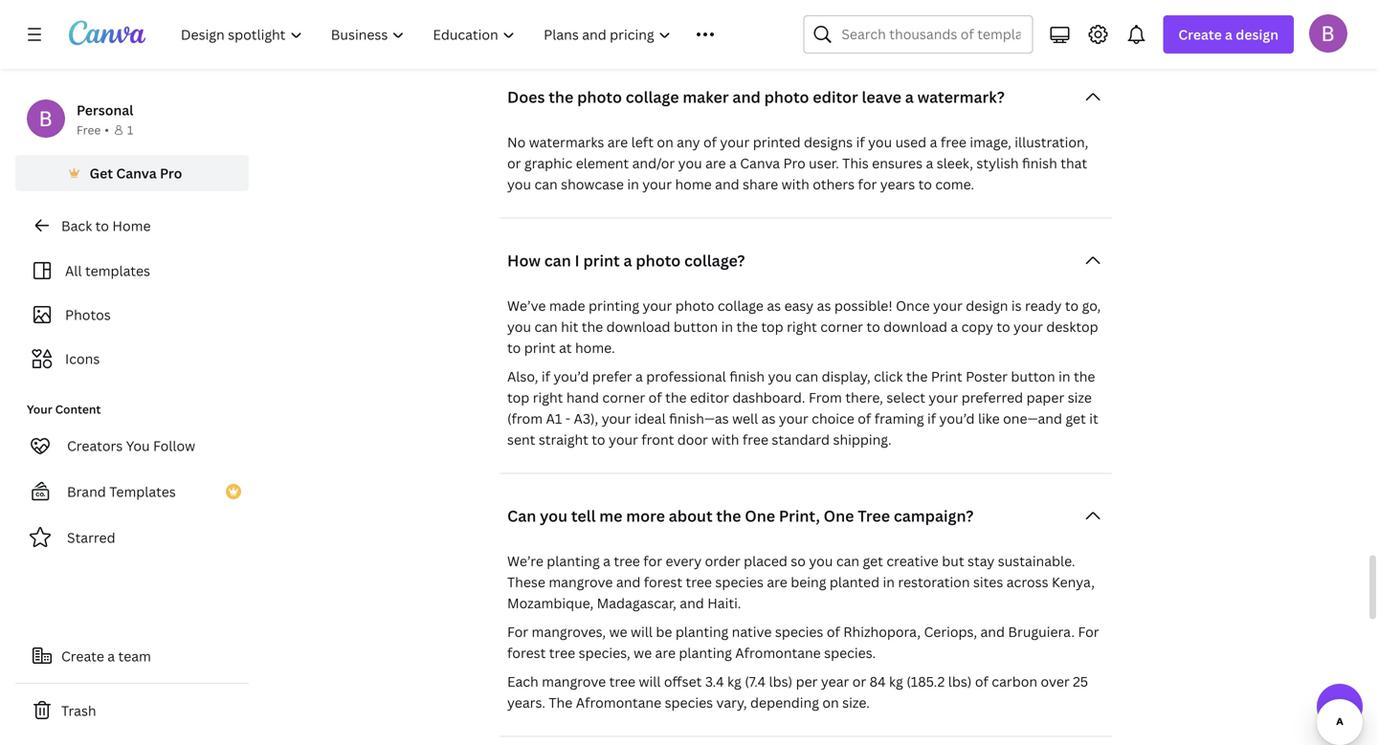 Task type: locate. For each thing, give the bounding box(es) containing it.
of up ideal
[[649, 389, 662, 407]]

photo down collage?
[[676, 297, 714, 315]]

front
[[642, 431, 674, 449]]

years
[[880, 175, 915, 193]]

1 horizontal spatial free
[[941, 133, 967, 151]]

1 horizontal spatial get
[[1066, 410, 1086, 428]]

0 vertical spatial with
[[782, 175, 809, 193]]

is
[[1012, 297, 1022, 315]]

tree inside for mangroves, we will be planting native species of rhizhopora, ceriops, and bruguiera. for forest tree species, we are planting afromontane species.
[[549, 644, 575, 662]]

or left 84
[[853, 673, 866, 691]]

1 vertical spatial get
[[863, 552, 883, 571]]

1 vertical spatial button
[[1011, 368, 1055, 386]]

1 horizontal spatial with
[[782, 175, 809, 193]]

well
[[732, 410, 758, 428]]

no watermarks are left on any of your printed designs if you used a free image, illustration, or graphic element and/or you are a canva pro user. this ensures a sleek, stylish finish that you can showcase in your home and share with others for years to come.
[[507, 133, 1089, 193]]

kenya,
[[1052, 573, 1095, 592]]

1 vertical spatial species
[[775, 623, 823, 641]]

your left printed on the top
[[720, 133, 750, 151]]

we right "species," on the bottom left of page
[[634, 644, 652, 662]]

if up this
[[856, 133, 865, 151]]

1 vertical spatial finish
[[730, 368, 765, 386]]

0 horizontal spatial get
[[863, 552, 883, 571]]

download down the once
[[884, 318, 948, 336]]

1 vertical spatial will
[[639, 673, 661, 691]]

leave
[[862, 87, 902, 107]]

photos
[[65, 306, 111, 324]]

the down professional
[[665, 389, 687, 407]]

finish inside no watermarks are left on any of your printed designs if you used a free image, illustration, or graphic element and/or you are a canva pro user. this ensures a sleek, stylish finish that you can showcase in your home and share with others for years to come.
[[1022, 154, 1057, 172]]

printed
[[753, 133, 801, 151]]

0 vertical spatial free
[[941, 133, 967, 151]]

planting down haiti.
[[676, 623, 729, 641]]

design up copy
[[966, 297, 1008, 315]]

1
[[127, 122, 133, 138]]

corner down possible!
[[820, 318, 863, 336]]

a inside create a team button
[[107, 647, 115, 666]]

sites
[[973, 573, 1003, 592]]

standard
[[772, 431, 830, 449]]

a inside also, if you'd prefer a professional finish you can display, click the print poster button in the top right hand corner of the editor dashboard. from there, select your preferred paper size (from a1 - a3), your ideal finish—as well as your choice of framing if you'd like one—and get it sent straight to your front door with free standard shipping.
[[636, 368, 643, 386]]

kg
[[727, 673, 742, 691], [889, 673, 903, 691]]

image,
[[970, 133, 1011, 151]]

will left offset
[[639, 673, 661, 691]]

0 vertical spatial get
[[1066, 410, 1086, 428]]

you up ensures
[[868, 133, 892, 151]]

1 horizontal spatial button
[[1011, 368, 1055, 386]]

1 horizontal spatial species
[[715, 573, 764, 592]]

corner inside we've made printing your photo collage as easy as possible! once your design is ready to go, you can hit the download button in the top right corner to download a copy to your desktop to print at home.
[[820, 318, 863, 336]]

ensures
[[872, 154, 923, 172]]

you'd up "hand"
[[554, 368, 589, 386]]

the right about
[[716, 506, 741, 527]]

home
[[675, 175, 712, 193]]

0 vertical spatial editor
[[813, 87, 858, 107]]

1 vertical spatial editor
[[690, 389, 729, 407]]

0 horizontal spatial you'd
[[554, 368, 589, 386]]

paper
[[1027, 389, 1065, 407]]

button inside we've made printing your photo collage as easy as possible! once your design is ready to go, you can hit the download button in the top right corner to download a copy to your desktop to print at home.
[[674, 318, 718, 336]]

1 vertical spatial print
[[524, 339, 556, 357]]

all
[[65, 262, 82, 280]]

0 horizontal spatial editor
[[690, 389, 729, 407]]

and right 'maker'
[[733, 87, 761, 107]]

photo up printed on the top
[[764, 87, 809, 107]]

to left go,
[[1065, 297, 1079, 315]]

print right i at the left of the page
[[583, 250, 620, 271]]

0 horizontal spatial species
[[665, 694, 713, 712]]

you inside we're planting a tree for every order placed so you can get creative but stay sustainable. these mangrove and forest tree species are being planted in restoration sites across kenya, mozambique, madagascar, and haiti.
[[809, 552, 833, 571]]

mangrove up the mozambique,
[[549, 573, 613, 592]]

collage
[[626, 87, 679, 107], [718, 297, 764, 315]]

content
[[55, 402, 101, 417]]

user.
[[809, 154, 839, 172]]

0 vertical spatial right
[[787, 318, 817, 336]]

print inside we've made printing your photo collage as easy as possible! once your design is ready to go, you can hit the download button in the top right corner to download a copy to your desktop to print at home.
[[524, 339, 556, 357]]

tree down "species," on the bottom left of page
[[609, 673, 636, 691]]

print
[[583, 250, 620, 271], [524, 339, 556, 357]]

0 horizontal spatial design
[[966, 297, 1008, 315]]

corner
[[820, 318, 863, 336], [602, 389, 645, 407]]

on
[[657, 133, 674, 151], [823, 694, 839, 712]]

0 horizontal spatial one
[[745, 506, 775, 527]]

one left 'tree'
[[824, 506, 854, 527]]

create for create a design
[[1179, 25, 1222, 44]]

0 vertical spatial design
[[1236, 25, 1279, 44]]

2 horizontal spatial species
[[775, 623, 823, 641]]

the up select at the bottom of page
[[906, 368, 928, 386]]

None search field
[[803, 15, 1033, 54]]

trash link
[[15, 692, 249, 730]]

can you tell me more about the one print, one tree campaign? button
[[500, 497, 1112, 536]]

the up size
[[1074, 368, 1095, 386]]

of up "species."
[[827, 623, 840, 641]]

to down 'a3),'
[[592, 431, 605, 449]]

to inside no watermarks are left on any of your printed designs if you used a free image, illustration, or graphic element and/or you are a canva pro user. this ensures a sleek, stylish finish that you can showcase in your home and share with others for years to come.
[[918, 175, 932, 193]]

to right years at top right
[[918, 175, 932, 193]]

placed
[[744, 552, 788, 571]]

2 vertical spatial if
[[927, 410, 936, 428]]

with right share
[[782, 175, 809, 193]]

1 download from the left
[[606, 318, 670, 336]]

mangrove inside we're planting a tree for every order placed so you can get creative but stay sustainable. these mangrove and forest tree species are being planted in restoration sites across kenya, mozambique, madagascar, and haiti.
[[549, 573, 613, 592]]

get canva pro
[[90, 164, 182, 182]]

top inside we've made printing your photo collage as easy as possible! once your design is ready to go, you can hit the download button in the top right corner to download a copy to your desktop to print at home.
[[761, 318, 784, 336]]

1 vertical spatial forest
[[507, 644, 546, 662]]

0 vertical spatial on
[[657, 133, 674, 151]]

1 horizontal spatial kg
[[889, 673, 903, 691]]

planting
[[547, 552, 600, 571], [676, 623, 729, 641], [679, 644, 732, 662]]

0 vertical spatial finish
[[1022, 154, 1057, 172]]

0 horizontal spatial corner
[[602, 389, 645, 407]]

and up the madagascar,
[[616, 573, 641, 592]]

species down offset
[[665, 694, 713, 712]]

species
[[715, 573, 764, 592], [775, 623, 823, 641], [665, 694, 713, 712]]

bruguiera.
[[1008, 623, 1075, 641]]

0 vertical spatial species
[[715, 573, 764, 592]]

in up professional
[[721, 318, 733, 336]]

possible!
[[834, 297, 893, 315]]

will left be
[[631, 623, 653, 641]]

1 horizontal spatial pro
[[783, 154, 806, 172]]

1 horizontal spatial print
[[583, 250, 620, 271]]

will inside 'each mangrove tree will offset 3.4 kg (7.4 lbs) per year or 84 kg (185.2 lbs) of carbon over 25 years. the afromontane species vary, depending on size.'
[[639, 673, 661, 691]]

one left print, at the right
[[745, 506, 775, 527]]

design left bob builder "image"
[[1236, 25, 1279, 44]]

tree
[[858, 506, 890, 527]]

get up planted
[[863, 552, 883, 571]]

right inside we've made printing your photo collage as easy as possible! once your design is ready to go, you can hit the download button in the top right corner to download a copy to your desktop to print at home.
[[787, 318, 817, 336]]

printing
[[589, 297, 639, 315]]

0 horizontal spatial afromontane
[[576, 694, 662, 712]]

Search search field
[[842, 16, 1021, 53]]

for inside we're planting a tree for every order placed so you can get creative but stay sustainable. these mangrove and forest tree species are being planted in restoration sites across kenya, mozambique, madagascar, and haiti.
[[643, 552, 662, 571]]

2 vertical spatial species
[[665, 694, 713, 712]]

0 horizontal spatial or
[[507, 154, 521, 172]]

free up sleek,
[[941, 133, 967, 151]]

team
[[118, 647, 151, 666]]

0 horizontal spatial if
[[542, 368, 550, 386]]

a
[[1225, 25, 1233, 44], [905, 87, 914, 107], [930, 133, 937, 151], [729, 154, 737, 172], [926, 154, 933, 172], [624, 250, 632, 271], [951, 318, 958, 336], [636, 368, 643, 386], [603, 552, 611, 571], [107, 647, 115, 666]]

are down placed
[[767, 573, 788, 592]]

campaign?
[[894, 506, 974, 527]]

1 horizontal spatial right
[[787, 318, 817, 336]]

afromontane inside 'each mangrove tree will offset 3.4 kg (7.4 lbs) per year or 84 kg (185.2 lbs) of carbon over 25 years. the afromontane species vary, depending on size.'
[[576, 694, 662, 712]]

free
[[941, 133, 967, 151], [743, 431, 769, 449]]

these
[[507, 573, 545, 592]]

1 horizontal spatial design
[[1236, 25, 1279, 44]]

are down be
[[655, 644, 676, 662]]

1 vertical spatial top
[[507, 389, 530, 407]]

0 horizontal spatial with
[[711, 431, 739, 449]]

with inside no watermarks are left on any of your printed designs if you used a free image, illustration, or graphic element and/or you are a canva pro user. this ensures a sleek, stylish finish that you can showcase in your home and share with others for years to come.
[[782, 175, 809, 193]]

forest up each
[[507, 644, 546, 662]]

about
[[669, 506, 713, 527]]

you inside also, if you'd prefer a professional finish you can display, click the print poster button in the top right hand corner of the editor dashboard. from there, select your preferred paper size (from a1 - a3), your ideal finish—as well as your choice of framing if you'd like one—and get it sent straight to your front door with free standard shipping.
[[768, 368, 792, 386]]

in
[[627, 175, 639, 193], [721, 318, 733, 336], [1059, 368, 1071, 386], [883, 573, 895, 592]]

editor up finish—as
[[690, 389, 729, 407]]

in down creative on the right of the page
[[883, 573, 895, 592]]

get left 'it'
[[1066, 410, 1086, 428]]

madagascar,
[[597, 595, 677, 613]]

sustainable.
[[998, 552, 1075, 571]]

ceriops,
[[924, 623, 977, 641]]

1 horizontal spatial for
[[858, 175, 877, 193]]

0 vertical spatial planting
[[547, 552, 600, 571]]

can left i at the left of the page
[[544, 250, 571, 271]]

you inside dropdown button
[[540, 506, 568, 527]]

create inside dropdown button
[[1179, 25, 1222, 44]]

right inside also, if you'd prefer a professional finish you can display, click the print poster button in the top right hand corner of the editor dashboard. from there, select your preferred paper size (from a1 - a3), your ideal finish—as well as your choice of framing if you'd like one—and get it sent straight to your front door with free standard shipping.
[[533, 389, 563, 407]]

0 horizontal spatial create
[[61, 647, 104, 666]]

right down easy
[[787, 318, 817, 336]]

1 horizontal spatial editor
[[813, 87, 858, 107]]

2 lbs) from the left
[[948, 673, 972, 691]]

we've made printing your photo collage as easy as possible! once your design is ready to go, you can hit the download button in the top right corner to download a copy to your desktop to print at home.
[[507, 297, 1101, 357]]

years.
[[507, 694, 546, 712]]

for down this
[[858, 175, 877, 193]]

it
[[1089, 410, 1098, 428]]

1 vertical spatial we
[[634, 644, 652, 662]]

0 horizontal spatial top
[[507, 389, 530, 407]]

2 horizontal spatial if
[[927, 410, 936, 428]]

if right framing
[[927, 410, 936, 428]]

as down dashboard.
[[762, 410, 776, 428]]

0 horizontal spatial button
[[674, 318, 718, 336]]

0 vertical spatial create
[[1179, 25, 1222, 44]]

1 vertical spatial afromontane
[[576, 694, 662, 712]]

your down ideal
[[609, 431, 638, 449]]

planting inside we're planting a tree for every order placed so you can get creative but stay sustainable. these mangrove and forest tree species are being planted in restoration sites across kenya, mozambique, madagascar, and haiti.
[[547, 552, 600, 571]]

can up from
[[795, 368, 818, 386]]

planting down tell
[[547, 552, 600, 571]]

the down collage?
[[736, 318, 758, 336]]

and inside dropdown button
[[733, 87, 761, 107]]

0 vertical spatial forest
[[644, 573, 682, 592]]

top up dashboard.
[[761, 318, 784, 336]]

carbon
[[992, 673, 1038, 691]]

on right left
[[657, 133, 674, 151]]

1 vertical spatial free
[[743, 431, 769, 449]]

hit
[[561, 318, 578, 336]]

1 horizontal spatial collage
[[718, 297, 764, 315]]

1 horizontal spatial one
[[824, 506, 854, 527]]

back to home link
[[15, 207, 249, 245]]

will inside for mangroves, we will be planting native species of rhizhopora, ceriops, and bruguiera. for forest tree species, we are planting afromontane species.
[[631, 623, 653, 641]]

1 vertical spatial corner
[[602, 389, 645, 407]]

1 horizontal spatial forest
[[644, 573, 682, 592]]

0 horizontal spatial canva
[[116, 164, 157, 182]]

free down well in the right bottom of the page
[[743, 431, 769, 449]]

can left hit
[[535, 318, 558, 336]]

per
[[796, 673, 818, 691]]

species right "native"
[[775, 623, 823, 641]]

(7.4
[[745, 673, 766, 691]]

there,
[[845, 389, 883, 407]]

top down also,
[[507, 389, 530, 407]]

forest inside we're planting a tree for every order placed so you can get creative but stay sustainable. these mangrove and forest tree species are being planted in restoration sites across kenya, mozambique, madagascar, and haiti.
[[644, 573, 682, 592]]

button up paper
[[1011, 368, 1055, 386]]

0 horizontal spatial lbs)
[[769, 673, 793, 691]]

1 vertical spatial mangrove
[[542, 673, 606, 691]]

0 vertical spatial will
[[631, 623, 653, 641]]

mozambique,
[[507, 595, 594, 613]]

tree
[[614, 552, 640, 571], [686, 573, 712, 592], [549, 644, 575, 662], [609, 673, 636, 691]]

come.
[[935, 175, 974, 193]]

1 for from the left
[[507, 623, 528, 641]]

1 horizontal spatial top
[[761, 318, 784, 336]]

rhizhopora,
[[843, 623, 921, 641]]

84
[[870, 673, 886, 691]]

of inside 'each mangrove tree will offset 3.4 kg (7.4 lbs) per year or 84 kg (185.2 lbs) of carbon over 25 years. the afromontane species vary, depending on size.'
[[975, 673, 989, 691]]

0 vertical spatial if
[[856, 133, 865, 151]]

1 horizontal spatial or
[[853, 673, 866, 691]]

1 vertical spatial or
[[853, 673, 866, 691]]

1 vertical spatial if
[[542, 368, 550, 386]]

does the photo collage maker and photo editor leave a watermark?
[[507, 87, 1005, 107]]

of left carbon
[[975, 673, 989, 691]]

can inside also, if you'd prefer a professional finish you can display, click the print poster button in the top right hand corner of the editor dashboard. from there, select your preferred paper size (from a1 - a3), your ideal finish—as well as your choice of framing if you'd like one—and get it sent straight to your front door with free standard shipping.
[[795, 368, 818, 386]]

0 horizontal spatial kg
[[727, 673, 742, 691]]

1 vertical spatial design
[[966, 297, 1008, 315]]

1 vertical spatial on
[[823, 694, 839, 712]]

1 horizontal spatial on
[[823, 694, 839, 712]]

1 horizontal spatial canva
[[740, 154, 780, 172]]

finish—as
[[669, 410, 729, 428]]

0 vertical spatial for
[[858, 175, 877, 193]]

button
[[674, 318, 718, 336], [1011, 368, 1055, 386]]

collage up left
[[626, 87, 679, 107]]

1 horizontal spatial download
[[884, 318, 948, 336]]

collage down collage?
[[718, 297, 764, 315]]

2 download from the left
[[884, 318, 948, 336]]

if right also,
[[542, 368, 550, 386]]

mangrove inside 'each mangrove tree will offset 3.4 kg (7.4 lbs) per year or 84 kg (185.2 lbs) of carbon over 25 years. the afromontane species vary, depending on size.'
[[542, 673, 606, 691]]

0 vertical spatial print
[[583, 250, 620, 271]]

as inside also, if you'd prefer a professional finish you can display, click the print poster button in the top right hand corner of the editor dashboard. from there, select your preferred paper size (from a1 - a3), your ideal finish—as well as your choice of framing if you'd like one—and get it sent straight to your front door with free standard shipping.
[[762, 410, 776, 428]]

afromontane
[[735, 644, 821, 662], [576, 694, 662, 712]]

lbs) right (185.2
[[948, 673, 972, 691]]

tree up the madagascar,
[[614, 552, 640, 571]]

button up professional
[[674, 318, 718, 336]]

0 vertical spatial button
[[674, 318, 718, 336]]

with down well in the right bottom of the page
[[711, 431, 739, 449]]

kg right 84
[[889, 673, 903, 691]]

species up haiti.
[[715, 573, 764, 592]]

1 one from the left
[[745, 506, 775, 527]]

that
[[1061, 154, 1087, 172]]

0 horizontal spatial free
[[743, 431, 769, 449]]

a inside does the photo collage maker and photo editor leave a watermark? dropdown button
[[905, 87, 914, 107]]

1 lbs) from the left
[[769, 673, 793, 691]]

you up dashboard.
[[768, 368, 792, 386]]

you right so
[[809, 552, 833, 571]]

0 horizontal spatial forest
[[507, 644, 546, 662]]

get canva pro button
[[15, 155, 249, 191]]

a inside create a design dropdown button
[[1225, 25, 1233, 44]]

1 horizontal spatial corner
[[820, 318, 863, 336]]

1 horizontal spatial finish
[[1022, 154, 1057, 172]]

for left every
[[643, 552, 662, 571]]

templates
[[109, 483, 176, 501]]

0 vertical spatial corner
[[820, 318, 863, 336]]

we've
[[507, 297, 546, 315]]

collage inside we've made printing your photo collage as easy as possible! once your design is ready to go, you can hit the download button in the top right corner to download a copy to your desktop to print at home.
[[718, 297, 764, 315]]

your down the and/or
[[642, 175, 672, 193]]

1 vertical spatial collage
[[718, 297, 764, 315]]

collage inside dropdown button
[[626, 87, 679, 107]]

and left share
[[715, 175, 739, 193]]

create inside button
[[61, 647, 104, 666]]

you left tell
[[540, 506, 568, 527]]

0 vertical spatial we
[[609, 623, 627, 641]]

choice
[[812, 410, 855, 428]]

the
[[549, 87, 574, 107], [582, 318, 603, 336], [736, 318, 758, 336], [906, 368, 928, 386], [1074, 368, 1095, 386], [665, 389, 687, 407], [716, 506, 741, 527]]

a inside how can i print a photo collage? dropdown button
[[624, 250, 632, 271]]

will for we
[[631, 623, 653, 641]]

for
[[858, 175, 877, 193], [643, 552, 662, 571]]

0 vertical spatial or
[[507, 154, 521, 172]]

and right ceriops,
[[981, 623, 1005, 641]]

so
[[791, 552, 806, 571]]

for down the mozambique,
[[507, 623, 528, 641]]

for right bruguiera.
[[1078, 623, 1099, 641]]

of
[[703, 133, 717, 151], [649, 389, 662, 407], [858, 410, 871, 428], [827, 623, 840, 641], [975, 673, 989, 691]]

0 horizontal spatial finish
[[730, 368, 765, 386]]

will for tree
[[639, 673, 661, 691]]

1 horizontal spatial for
[[1078, 623, 1099, 641]]

editor up designs
[[813, 87, 858, 107]]

0 horizontal spatial download
[[606, 318, 670, 336]]

1 vertical spatial for
[[643, 552, 662, 571]]

in inside also, if you'd prefer a professional finish you can display, click the print poster button in the top right hand corner of the editor dashboard. from there, select your preferred paper size (from a1 - a3), your ideal finish—as well as your choice of framing if you'd like one—and get it sent straight to your front door with free standard shipping.
[[1059, 368, 1071, 386]]

finish down the illustration,
[[1022, 154, 1057, 172]]

or inside 'each mangrove tree will offset 3.4 kg (7.4 lbs) per year or 84 kg (185.2 lbs) of carbon over 25 years. the afromontane species vary, depending on size.'
[[853, 673, 866, 691]]

species inside 'each mangrove tree will offset 3.4 kg (7.4 lbs) per year or 84 kg (185.2 lbs) of carbon over 25 years. the afromontane species vary, depending on size.'
[[665, 694, 713, 712]]

0 horizontal spatial right
[[533, 389, 563, 407]]

0 vertical spatial collage
[[626, 87, 679, 107]]

offset
[[664, 673, 702, 691]]

0 horizontal spatial pro
[[160, 164, 182, 182]]

pro up back to home link
[[160, 164, 182, 182]]

pro inside button
[[160, 164, 182, 182]]

to right back
[[95, 217, 109, 235]]

0 vertical spatial afromontane
[[735, 644, 821, 662]]

photo inside we've made printing your photo collage as easy as possible! once your design is ready to go, you can hit the download button in the top right corner to download a copy to your desktop to print at home.
[[676, 297, 714, 315]]

can up planted
[[836, 552, 860, 571]]

create
[[1179, 25, 1222, 44], [61, 647, 104, 666]]

1 vertical spatial you'd
[[939, 410, 975, 428]]

afromontane down "native"
[[735, 644, 821, 662]]

top level navigation element
[[168, 15, 757, 54], [168, 15, 757, 54]]

you'd
[[554, 368, 589, 386], [939, 410, 975, 428]]

on inside 'each mangrove tree will offset 3.4 kg (7.4 lbs) per year or 84 kg (185.2 lbs) of carbon over 25 years. the afromontane species vary, depending on size.'
[[823, 694, 839, 712]]

are inside for mangroves, we will be planting native species of rhizhopora, ceriops, and bruguiera. for forest tree species, we are planting afromontane species.
[[655, 644, 676, 662]]

design
[[1236, 25, 1279, 44], [966, 297, 1008, 315]]

you'd left the like
[[939, 410, 975, 428]]

0 horizontal spatial on
[[657, 133, 674, 151]]

your
[[27, 402, 52, 417]]

download down printing
[[606, 318, 670, 336]]

lbs) up depending
[[769, 673, 793, 691]]

finish up dashboard.
[[730, 368, 765, 386]]

ideal
[[635, 410, 666, 428]]

1 vertical spatial right
[[533, 389, 563, 407]]

your
[[720, 133, 750, 151], [642, 175, 672, 193], [643, 297, 672, 315], [933, 297, 963, 315], [1014, 318, 1043, 336], [929, 389, 958, 407], [602, 410, 631, 428], [779, 410, 809, 428], [609, 431, 638, 449]]

canva up share
[[740, 154, 780, 172]]

afromontane down "species," on the bottom left of page
[[576, 694, 662, 712]]

in down the and/or
[[627, 175, 639, 193]]

your down print
[[929, 389, 958, 407]]

but
[[942, 552, 964, 571]]

0 horizontal spatial collage
[[626, 87, 679, 107]]

in up size
[[1059, 368, 1071, 386]]

home.
[[575, 339, 615, 357]]

design inside dropdown button
[[1236, 25, 1279, 44]]

can inside no watermarks are left on any of your printed designs if you used a free image, illustration, or graphic element and/or you are a canva pro user. this ensures a sleek, stylish finish that you can showcase in your home and share with others for years to come.
[[535, 175, 558, 193]]

you
[[868, 133, 892, 151], [678, 154, 702, 172], [507, 175, 531, 193], [507, 318, 531, 336], [768, 368, 792, 386], [540, 506, 568, 527], [809, 552, 833, 571]]

icons link
[[27, 341, 237, 377]]

or inside no watermarks are left on any of your printed designs if you used a free image, illustration, or graphic element and/or you are a canva pro user. this ensures a sleek, stylish finish that you can showcase in your home and share with others for years to come.
[[507, 154, 521, 172]]

1 horizontal spatial create
[[1179, 25, 1222, 44]]



Task type: vqa. For each thing, say whether or not it's contained in the screenshot.
TEST to the bottom
no



Task type: describe. For each thing, give the bounding box(es) containing it.
1 horizontal spatial we
[[634, 644, 652, 662]]

create a design
[[1179, 25, 1279, 44]]

with inside also, if you'd prefer a professional finish you can display, click the print poster button in the top right hand corner of the editor dashboard. from there, select your preferred paper size (from a1 - a3), your ideal finish—as well as your choice of framing if you'd like one—and get it sent straight to your front door with free standard shipping.
[[711, 431, 739, 449]]

canva inside button
[[116, 164, 157, 182]]

in inside no watermarks are left on any of your printed designs if you used a free image, illustration, or graphic element and/or you are a canva pro user. this ensures a sleek, stylish finish that you can showcase in your home and share with others for years to come.
[[627, 175, 639, 193]]

poster
[[966, 368, 1008, 386]]

depending
[[750, 694, 819, 712]]

can
[[507, 506, 536, 527]]

also,
[[507, 368, 538, 386]]

free •
[[77, 122, 109, 138]]

i
[[575, 250, 580, 271]]

of down there,
[[858, 410, 871, 428]]

creators you follow
[[67, 437, 195, 455]]

of inside no watermarks are left on any of your printed designs if you used a free image, illustration, or graphic element and/or you are a canva pro user. this ensures a sleek, stylish finish that you can showcase in your home and share with others for years to come.
[[703, 133, 717, 151]]

can you tell me more about the one print, one tree campaign?
[[507, 506, 974, 527]]

free
[[77, 122, 101, 138]]

the
[[549, 694, 573, 712]]

if inside no watermarks are left on any of your printed designs if you used a free image, illustration, or graphic element and/or you are a canva pro user. this ensures a sleek, stylish finish that you can showcase in your home and share with others for years to come.
[[856, 133, 865, 151]]

create a team button
[[15, 637, 249, 676]]

design inside we've made printing your photo collage as easy as possible! once your design is ready to go, you can hit the download button in the top right corner to download a copy to your desktop to print at home.
[[966, 297, 1008, 315]]

top inside also, if you'd prefer a professional finish you can display, click the print poster button in the top right hand corner of the editor dashboard. from there, select your preferred paper size (from a1 - a3), your ideal finish—as well as your choice of framing if you'd like one—and get it sent straight to your front door with free standard shipping.
[[507, 389, 530, 407]]

finish inside also, if you'd prefer a professional finish you can display, click the print poster button in the top right hand corner of the editor dashboard. from there, select your preferred paper size (from a1 - a3), your ideal finish—as well as your choice of framing if you'd like one—and get it sent straight to your front door with free standard shipping.
[[730, 368, 765, 386]]

does
[[507, 87, 545, 107]]

no
[[507, 133, 526, 151]]

brand
[[67, 483, 106, 501]]

one—and
[[1003, 410, 1062, 428]]

2 kg from the left
[[889, 673, 903, 691]]

each
[[507, 673, 539, 691]]

editor inside dropdown button
[[813, 87, 858, 107]]

you
[[126, 437, 150, 455]]

personal
[[77, 101, 133, 119]]

•
[[105, 122, 109, 138]]

maker
[[683, 87, 729, 107]]

me
[[599, 506, 623, 527]]

icons
[[65, 350, 100, 368]]

to up also,
[[507, 339, 521, 357]]

print inside dropdown button
[[583, 250, 620, 271]]

designs
[[804, 133, 853, 151]]

your right the once
[[933, 297, 963, 315]]

and inside for mangroves, we will be planting native species of rhizhopora, ceriops, and bruguiera. for forest tree species, we are planting afromontane species.
[[981, 623, 1005, 641]]

copy
[[962, 318, 993, 336]]

forest inside for mangroves, we will be planting native species of rhizhopora, ceriops, and bruguiera. for forest tree species, we are planting afromontane species.
[[507, 644, 546, 662]]

bob builder image
[[1309, 14, 1348, 52]]

be
[[656, 623, 672, 641]]

photo left collage?
[[636, 250, 681, 271]]

3.4
[[705, 673, 724, 691]]

and left haiti.
[[680, 595, 704, 613]]

ready
[[1025, 297, 1062, 315]]

to right copy
[[997, 318, 1010, 336]]

get inside also, if you'd prefer a professional finish you can display, click the print poster button in the top right hand corner of the editor dashboard. from there, select your preferred paper size (from a1 - a3), your ideal finish—as well as your choice of framing if you'd like one—and get it sent straight to your front door with free standard shipping.
[[1066, 410, 1086, 428]]

across
[[1007, 573, 1049, 592]]

straight
[[539, 431, 588, 449]]

free inside no watermarks are left on any of your printed designs if you used a free image, illustration, or graphic element and/or you are a canva pro user. this ensures a sleek, stylish finish that you can showcase in your home and share with others for years to come.
[[941, 133, 967, 151]]

get inside we're planting a tree for every order placed so you can get creative but stay sustainable. these mangrove and forest tree species are being planted in restoration sites across kenya, mozambique, madagascar, and haiti.
[[863, 552, 883, 571]]

pro inside no watermarks are left on any of your printed designs if you used a free image, illustration, or graphic element and/or you are a canva pro user. this ensures a sleek, stylish finish that you can showcase in your home and share with others for years to come.
[[783, 154, 806, 172]]

a inside we're planting a tree for every order placed so you can get creative but stay sustainable. these mangrove and forest tree species are being planted in restoration sites across kenya, mozambique, madagascar, and haiti.
[[603, 552, 611, 571]]

how can i print a photo collage? button
[[500, 242, 1112, 280]]

easy
[[784, 297, 814, 315]]

your right 'a3),'
[[602, 410, 631, 428]]

the inside does the photo collage maker and photo editor leave a watermark? dropdown button
[[549, 87, 574, 107]]

follow
[[153, 437, 195, 455]]

starred link
[[15, 519, 249, 557]]

watermark?
[[918, 87, 1005, 107]]

2 vertical spatial planting
[[679, 644, 732, 662]]

your down is
[[1014, 318, 1043, 336]]

this
[[842, 154, 869, 172]]

graphic
[[524, 154, 573, 172]]

print,
[[779, 506, 820, 527]]

over
[[1041, 673, 1070, 691]]

species.
[[824, 644, 876, 662]]

as left easy
[[767, 297, 781, 315]]

left
[[631, 133, 654, 151]]

showcase
[[561, 175, 624, 193]]

to inside back to home link
[[95, 217, 109, 235]]

tree down every
[[686, 573, 712, 592]]

select
[[887, 389, 926, 407]]

your up standard
[[779, 410, 809, 428]]

2 one from the left
[[824, 506, 854, 527]]

1 vertical spatial planting
[[676, 623, 729, 641]]

afromontane inside for mangroves, we will be planting native species of rhizhopora, ceriops, and bruguiera. for forest tree species, we are planting afromontane species.
[[735, 644, 821, 662]]

in inside we've made printing your photo collage as easy as possible! once your design is ready to go, you can hit the download button in the top right corner to download a copy to your desktop to print at home.
[[721, 318, 733, 336]]

creators you follow link
[[15, 427, 249, 465]]

are inside we're planting a tree for every order placed so you can get creative but stay sustainable. these mangrove and forest tree species are being planted in restoration sites across kenya, mozambique, madagascar, and haiti.
[[767, 573, 788, 592]]

trash
[[61, 702, 96, 720]]

species inside we're planting a tree for every order placed so you can get creative but stay sustainable. these mangrove and forest tree species are being planted in restoration sites across kenya, mozambique, madagascar, and haiti.
[[715, 573, 764, 592]]

once
[[896, 297, 930, 315]]

to inside also, if you'd prefer a professional finish you can display, click the print poster button in the top right hand corner of the editor dashboard. from there, select your preferred paper size (from a1 - a3), your ideal finish—as well as your choice of framing if you'd like one—and get it sent straight to your front door with free standard shipping.
[[592, 431, 605, 449]]

can inside we're planting a tree for every order placed so you can get creative but stay sustainable. these mangrove and forest tree species are being planted in restoration sites across kenya, mozambique, madagascar, and haiti.
[[836, 552, 860, 571]]

display,
[[822, 368, 871, 386]]

species inside for mangroves, we will be planting native species of rhizhopora, ceriops, and bruguiera. for forest tree species, we are planting afromontane species.
[[775, 623, 823, 641]]

size
[[1068, 389, 1092, 407]]

shipping.
[[833, 431, 892, 449]]

haiti.
[[708, 595, 741, 613]]

25
[[1073, 673, 1088, 691]]

photo up watermarks
[[577, 87, 622, 107]]

2 for from the left
[[1078, 623, 1099, 641]]

share
[[743, 175, 778, 193]]

collage?
[[684, 250, 745, 271]]

a1
[[546, 410, 562, 428]]

create for create a team
[[61, 647, 104, 666]]

species,
[[579, 644, 630, 662]]

can inside we've made printing your photo collage as easy as possible! once your design is ready to go, you can hit the download button in the top right corner to download a copy to your desktop to print at home.
[[535, 318, 558, 336]]

of inside for mangroves, we will be planting native species of rhizhopora, ceriops, and bruguiera. for forest tree species, we are planting afromontane species.
[[827, 623, 840, 641]]

stylish
[[977, 154, 1019, 172]]

home
[[112, 217, 151, 235]]

can inside dropdown button
[[544, 250, 571, 271]]

print
[[931, 368, 963, 386]]

photos link
[[27, 297, 237, 333]]

for inside no watermarks are left on any of your printed designs if you used a free image, illustration, or graphic element and/or you are a canva pro user. this ensures a sleek, stylish finish that you can showcase in your home and share with others for years to come.
[[858, 175, 877, 193]]

tree inside 'each mangrove tree will offset 3.4 kg (7.4 lbs) per year or 84 kg (185.2 lbs) of carbon over 25 years. the afromontane species vary, depending on size.'
[[609, 673, 636, 691]]

you down 'graphic' in the top left of the page
[[507, 175, 531, 193]]

a3),
[[574, 410, 598, 428]]

being
[[791, 573, 826, 592]]

0 horizontal spatial we
[[609, 623, 627, 641]]

editor inside also, if you'd prefer a professional finish you can display, click the print poster button in the top right hand corner of the editor dashboard. from there, select your preferred paper size (from a1 - a3), your ideal finish—as well as your choice of framing if you'd like one—and get it sent straight to your front door with free standard shipping.
[[690, 389, 729, 407]]

desktop
[[1046, 318, 1098, 336]]

like
[[978, 410, 1000, 428]]

1 horizontal spatial you'd
[[939, 410, 975, 428]]

all templates link
[[27, 253, 237, 289]]

as right easy
[[817, 297, 831, 315]]

your right printing
[[643, 297, 672, 315]]

in inside we're planting a tree for every order placed so you can get creative but stay sustainable. these mangrove and forest tree species are being planted in restoration sites across kenya, mozambique, madagascar, and haiti.
[[883, 573, 895, 592]]

and/or
[[632, 154, 675, 172]]

hand
[[566, 389, 599, 407]]

the inside can you tell me more about the one print, one tree campaign? dropdown button
[[716, 506, 741, 527]]

free inside also, if you'd prefer a professional finish you can display, click the print poster button in the top right hand corner of the editor dashboard. from there, select your preferred paper size (from a1 - a3), your ideal finish—as well as your choice of framing if you'd like one—and get it sent straight to your front door with free standard shipping.
[[743, 431, 769, 449]]

you down any
[[678, 154, 702, 172]]

corner inside also, if you'd prefer a professional finish you can display, click the print poster button in the top right hand corner of the editor dashboard. from there, select your preferred paper size (from a1 - a3), your ideal finish—as well as your choice of framing if you'd like one—and get it sent straight to your front door with free standard shipping.
[[602, 389, 645, 407]]

professional
[[646, 368, 726, 386]]

1 kg from the left
[[727, 673, 742, 691]]

canva inside no watermarks are left on any of your printed designs if you used a free image, illustration, or graphic element and/or you are a canva pro user. this ensures a sleek, stylish finish that you can showcase in your home and share with others for years to come.
[[740, 154, 780, 172]]

more
[[626, 506, 665, 527]]

go,
[[1082, 297, 1101, 315]]

and inside no watermarks are left on any of your printed designs if you used a free image, illustration, or graphic element and/or you are a canva pro user. this ensures a sleek, stylish finish that you can showcase in your home and share with others for years to come.
[[715, 175, 739, 193]]

back
[[61, 217, 92, 235]]

tell
[[571, 506, 596, 527]]

on inside no watermarks are left on any of your printed designs if you used a free image, illustration, or graphic element and/or you are a canva pro user. this ensures a sleek, stylish finish that you can showcase in your home and share with others for years to come.
[[657, 133, 674, 151]]

for mangroves, we will be planting native species of rhizhopora, ceriops, and bruguiera. for forest tree species, we are planting afromontane species.
[[507, 623, 1099, 662]]

button inside also, if you'd prefer a professional finish you can display, click the print poster button in the top right hand corner of the editor dashboard. from there, select your preferred paper size (from a1 - a3), your ideal finish—as well as your choice of framing if you'd like one—and get it sent straight to your front door with free standard shipping.
[[1011, 368, 1055, 386]]

are up home
[[706, 154, 726, 172]]

to down possible!
[[867, 318, 880, 336]]

the up 'home.'
[[582, 318, 603, 336]]

are left left
[[608, 133, 628, 151]]

you inside we've made printing your photo collage as easy as possible! once your design is ready to go, you can hit the download button in the top right corner to download a copy to your desktop to print at home.
[[507, 318, 531, 336]]

a inside we've made printing your photo collage as easy as possible! once your design is ready to go, you can hit the download button in the top right corner to download a copy to your desktop to print at home.
[[951, 318, 958, 336]]



